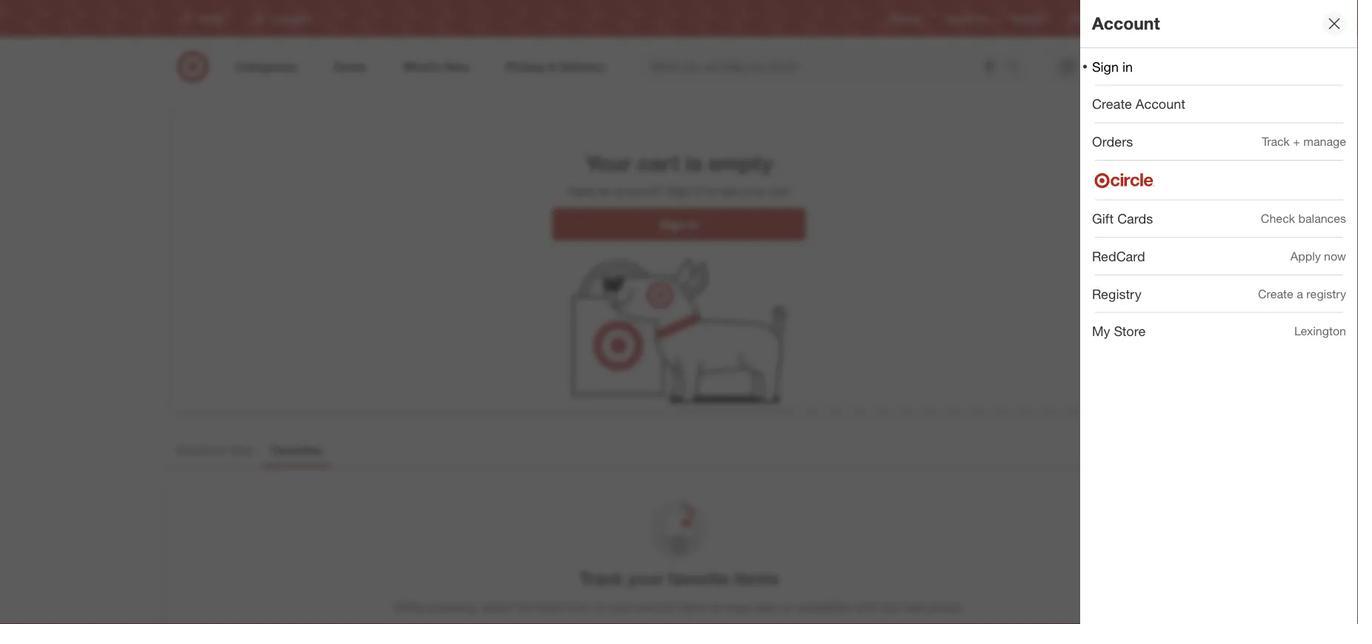 Task type: vqa. For each thing, say whether or not it's contained in the screenshot.
$19.99 in $19.99 muslin swaddle blanket boutique 3pk - cloud island™
no



Task type: locate. For each thing, give the bounding box(es) containing it.
redcard
[[1012, 13, 1047, 24], [1093, 248, 1146, 264]]

my
[[1093, 324, 1111, 340]]

items
[[734, 569, 779, 590], [679, 600, 708, 615]]

empty
[[709, 150, 773, 176]]

items down track your favorite items
[[679, 600, 708, 615]]

1 vertical spatial create
[[1259, 287, 1294, 301]]

create for create account
[[1093, 96, 1133, 112]]

sign
[[1093, 59, 1119, 75], [1084, 60, 1105, 73], [668, 184, 691, 198], [660, 217, 685, 232]]

0 horizontal spatial track
[[580, 569, 623, 590]]

1 vertical spatial account
[[1136, 96, 1186, 112]]

sign in link down target circle link
[[1046, 50, 1139, 83]]

0 vertical spatial registry
[[889, 13, 922, 24]]

availability
[[798, 600, 852, 615]]

create left a
[[1259, 287, 1294, 301]]

favorite up while browsing, select the heart icon on your favorite items to keep tabs on availability and new sale prices. at the bottom
[[669, 569, 730, 590]]

circle
[[1098, 13, 1121, 24]]

0 horizontal spatial on
[[594, 600, 607, 615]]

items up the tabs
[[734, 569, 779, 590]]

saved for later link
[[167, 437, 262, 468]]

while browsing, select the heart icon on your favorite items to keep tabs on availability and new sale prices.
[[395, 600, 964, 615]]

gift
[[1093, 211, 1114, 227]]

1 horizontal spatial create
[[1259, 287, 1294, 301]]

0 vertical spatial cart
[[638, 150, 680, 176]]

search button
[[1000, 50, 1036, 86]]

on right "icon"
[[594, 600, 607, 615]]

sign down circle
[[1093, 59, 1119, 75]]

create a registry
[[1259, 287, 1347, 301]]

check
[[1262, 212, 1296, 226]]

have
[[568, 184, 595, 198]]

track for track + manage
[[1263, 134, 1291, 149]]

find
[[1144, 13, 1161, 24]]

sign in link up create account link
[[1081, 48, 1359, 85]]

in
[[1123, 59, 1133, 75], [1108, 60, 1116, 73], [694, 184, 704, 198], [689, 217, 699, 232]]

registry inside the account dialog
[[1093, 286, 1142, 302]]

favorite down track your favorite items
[[637, 600, 676, 615]]

registry left the weekly
[[889, 13, 922, 24]]

prices.
[[929, 600, 964, 615]]

registry link
[[889, 12, 922, 25]]

0 vertical spatial create
[[1093, 96, 1133, 112]]

sign in
[[1093, 59, 1133, 75], [1084, 60, 1116, 73], [660, 217, 699, 232]]

sign in link
[[1081, 48, 1359, 85], [1046, 50, 1139, 83]]

0 horizontal spatial create
[[1093, 96, 1133, 112]]

1 horizontal spatial redcard
[[1093, 248, 1146, 264]]

create account
[[1093, 96, 1186, 112]]

0 vertical spatial items
[[734, 569, 779, 590]]

create account link
[[1081, 86, 1359, 123]]

sign in up create account
[[1093, 59, 1133, 75]]

your right see
[[743, 184, 766, 198]]

sign in button
[[553, 208, 806, 241]]

to left see
[[707, 184, 718, 198]]

1 vertical spatial registry
[[1093, 286, 1142, 302]]

create up orders in the right of the page
[[1093, 96, 1133, 112]]

1 vertical spatial favorite
[[637, 600, 676, 615]]

sale
[[904, 600, 925, 615]]

track your favorite items
[[580, 569, 779, 590]]

cart up account?
[[638, 150, 680, 176]]

your right "icon"
[[610, 600, 634, 615]]

account dialog
[[1081, 0, 1359, 625]]

0 vertical spatial redcard
[[1012, 13, 1047, 24]]

registry
[[889, 13, 922, 24], [1093, 286, 1142, 302]]

create inside create account link
[[1093, 96, 1133, 112]]

track up "icon"
[[580, 569, 623, 590]]

1 vertical spatial your
[[628, 569, 664, 590]]

registry
[[1307, 287, 1347, 301]]

1 vertical spatial track
[[580, 569, 623, 590]]

your
[[743, 184, 766, 198], [628, 569, 664, 590], [610, 600, 634, 615]]

1 horizontal spatial registry
[[1093, 286, 1142, 302]]

account
[[1093, 13, 1161, 34], [1136, 96, 1186, 112]]

cart
[[638, 150, 680, 176], [770, 184, 791, 198]]

1 vertical spatial redcard
[[1093, 248, 1146, 264]]

0 horizontal spatial registry
[[889, 13, 922, 24]]

on right the tabs
[[781, 600, 794, 615]]

cart down empty on the right top of page
[[770, 184, 791, 198]]

sign in inside the account dialog
[[1093, 59, 1133, 75]]

an
[[599, 184, 612, 198]]

What can we help you find? suggestions appear below search field
[[642, 50, 1011, 83]]

sign down have an account? sign in to see your cart
[[660, 217, 685, 232]]

redcard down gift cards
[[1093, 248, 1146, 264]]

redcard link
[[1012, 12, 1047, 25]]

on
[[594, 600, 607, 615], [781, 600, 794, 615]]

0 vertical spatial your
[[743, 184, 766, 198]]

to
[[707, 184, 718, 198], [712, 600, 722, 615]]

favorite
[[669, 569, 730, 590], [637, 600, 676, 615]]

0 vertical spatial track
[[1263, 134, 1291, 149]]

favorites
[[271, 444, 322, 458]]

redcard right ad
[[1012, 13, 1047, 24]]

your
[[586, 150, 632, 176]]

later
[[230, 444, 253, 458]]

balances
[[1299, 212, 1347, 226]]

help button
[[1149, 117, 1181, 141]]

track inside the account dialog
[[1263, 134, 1291, 149]]

0 horizontal spatial items
[[679, 600, 708, 615]]

1 horizontal spatial track
[[1263, 134, 1291, 149]]

track
[[1263, 134, 1291, 149], [580, 569, 623, 590]]

sign in down have an account? sign in to see your cart
[[660, 217, 699, 232]]

1 horizontal spatial on
[[781, 600, 794, 615]]

your up while browsing, select the heart icon on your favorite items to keep tabs on availability and new sale prices. at the bottom
[[628, 569, 664, 590]]

sign down your cart is empty
[[668, 184, 691, 198]]

empty cart bullseye image
[[568, 250, 791, 410]]

1 vertical spatial to
[[712, 600, 722, 615]]

0 horizontal spatial redcard
[[1012, 13, 1047, 24]]

1 vertical spatial items
[[679, 600, 708, 615]]

registry up my store
[[1093, 286, 1142, 302]]

1 horizontal spatial cart
[[770, 184, 791, 198]]

have an account? sign in to see your cart
[[568, 184, 791, 198]]

for
[[213, 444, 227, 458]]

2 vertical spatial your
[[610, 600, 634, 615]]

your for cart
[[743, 184, 766, 198]]

track left +
[[1263, 134, 1291, 149]]

browsing,
[[428, 600, 478, 615]]

in inside the account dialog
[[1123, 59, 1133, 75]]

create
[[1093, 96, 1133, 112], [1259, 287, 1294, 301]]

account?
[[615, 184, 664, 198]]

create for create a registry
[[1259, 287, 1294, 301]]

search
[[1000, 61, 1036, 75]]

redcard inside the account dialog
[[1093, 248, 1146, 264]]

1 on from the left
[[594, 600, 607, 615]]

icon
[[568, 600, 590, 615]]

to left keep on the bottom
[[712, 600, 722, 615]]



Task type: describe. For each thing, give the bounding box(es) containing it.
store
[[1115, 324, 1146, 340]]

is
[[686, 150, 703, 176]]

cards
[[1118, 211, 1154, 227]]

a
[[1298, 287, 1304, 301]]

apply now
[[1291, 249, 1347, 264]]

orders
[[1093, 134, 1134, 150]]

and
[[855, 600, 875, 615]]

ad
[[977, 13, 988, 24]]

sign inside the account dialog
[[1093, 59, 1119, 75]]

track + manage
[[1263, 134, 1347, 149]]

weekly ad link
[[946, 12, 988, 25]]

heart
[[537, 600, 565, 615]]

0 horizontal spatial cart
[[638, 150, 680, 176]]

new
[[879, 600, 901, 615]]

find stores link
[[1144, 12, 1189, 25]]

0 vertical spatial favorite
[[669, 569, 730, 590]]

help
[[1155, 123, 1174, 135]]

apply
[[1291, 249, 1322, 264]]

while
[[395, 600, 424, 615]]

track for track your favorite items
[[580, 569, 623, 590]]

target circle
[[1071, 13, 1121, 24]]

sign in down target circle link
[[1084, 60, 1116, 73]]

the
[[517, 600, 534, 615]]

tabs
[[755, 600, 778, 615]]

now
[[1325, 249, 1347, 264]]

select
[[482, 600, 514, 615]]

1 vertical spatial cart
[[770, 184, 791, 198]]

saved for later
[[176, 444, 253, 458]]

lexington
[[1295, 324, 1347, 339]]

favorites link
[[262, 437, 331, 468]]

saved
[[176, 444, 209, 458]]

sign down target circle link
[[1084, 60, 1105, 73]]

target circle link
[[1071, 12, 1121, 25]]

sign inside sign in button
[[660, 217, 685, 232]]

your cart is empty
[[586, 150, 773, 176]]

0 vertical spatial account
[[1093, 13, 1161, 34]]

target
[[1071, 13, 1095, 24]]

keep
[[725, 600, 751, 615]]

1 horizontal spatial items
[[734, 569, 779, 590]]

2 on from the left
[[781, 600, 794, 615]]

my store
[[1093, 324, 1146, 340]]

find stores
[[1144, 13, 1189, 24]]

stores
[[1164, 13, 1189, 24]]

weekly
[[946, 13, 974, 24]]

+
[[1294, 134, 1301, 149]]

0 vertical spatial to
[[707, 184, 718, 198]]

manage
[[1304, 134, 1347, 149]]

sign in inside button
[[660, 217, 699, 232]]

see
[[721, 184, 740, 198]]

check balances
[[1262, 212, 1347, 226]]

gift cards
[[1093, 211, 1154, 227]]

in inside button
[[689, 217, 699, 232]]

your for favorite
[[610, 600, 634, 615]]

weekly ad
[[946, 13, 988, 24]]



